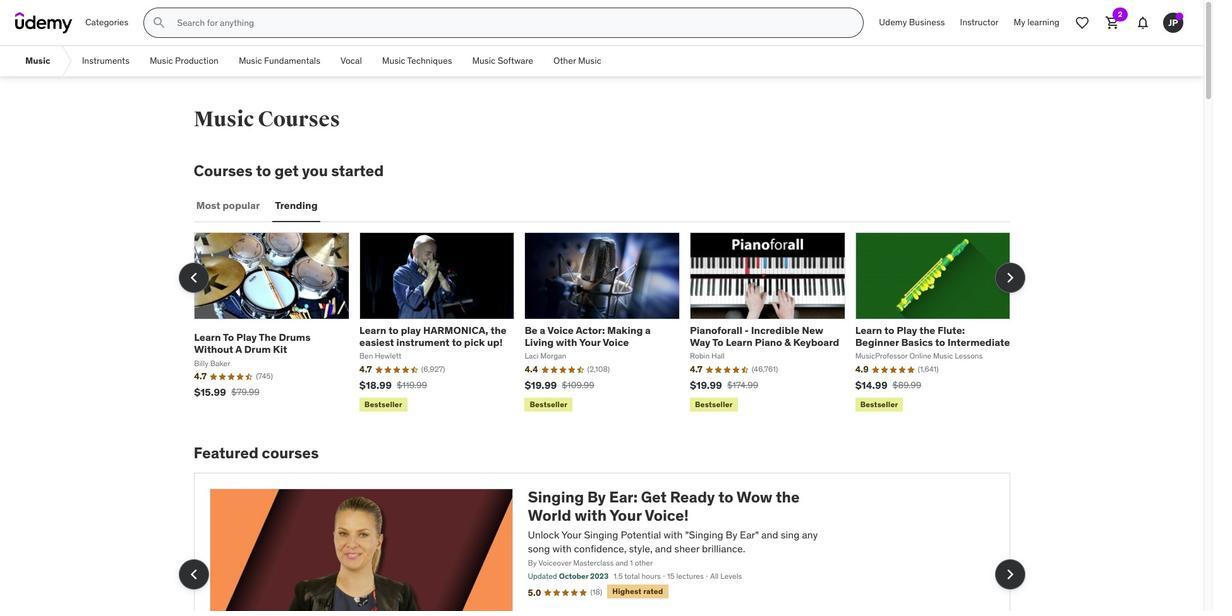 Task type: describe. For each thing, give the bounding box(es) containing it.
any
[[803, 529, 818, 542]]

music software link
[[462, 46, 544, 76]]

arrow pointing to subcategory menu links image
[[60, 46, 72, 76]]

started
[[331, 161, 384, 181]]

popular
[[223, 199, 260, 212]]

get
[[275, 161, 299, 181]]

music for music production
[[150, 55, 173, 67]]

new
[[802, 324, 824, 337]]

1 vertical spatial singing
[[584, 529, 619, 542]]

2 horizontal spatial by
[[726, 529, 738, 542]]

1
[[630, 559, 633, 569]]

to left 'pick'
[[452, 336, 462, 349]]

drum
[[244, 343, 271, 356]]

confidence,
[[574, 543, 627, 556]]

featured courses
[[194, 444, 319, 464]]

other music
[[554, 55, 602, 67]]

incredible
[[751, 324, 800, 337]]

carousel element containing learn to play harmonica, the easiest instrument to pick up!
[[179, 233, 1026, 415]]

pianoforall - incredible new way to learn piano & keyboard link
[[690, 324, 840, 349]]

15 lectures
[[668, 572, 704, 582]]

to left get
[[256, 161, 271, 181]]

keyboard
[[794, 336, 840, 349]]

udemy business link
[[872, 8, 953, 38]]

voiceover
[[539, 559, 572, 569]]

1 next image from the top
[[1000, 268, 1021, 288]]

intermediate
[[948, 336, 1011, 349]]

style,
[[629, 543, 653, 556]]

total
[[625, 572, 640, 582]]

making
[[608, 324, 643, 337]]

play for basics
[[897, 324, 918, 337]]

song
[[528, 543, 550, 556]]

udemy business
[[880, 17, 946, 28]]

learn to play harmonica, the easiest instrument to pick up!
[[360, 324, 507, 349]]

actor:
[[576, 324, 605, 337]]

music techniques
[[382, 55, 452, 67]]

all levels
[[711, 572, 742, 582]]

with inside be a voice actor: making a living with your voice
[[556, 336, 578, 349]]

instructor link
[[953, 8, 1007, 38]]

learn inside pianoforall - incredible new way to learn piano & keyboard
[[726, 336, 753, 349]]

udemy image
[[15, 12, 73, 34]]

potential
[[621, 529, 662, 542]]

to left play
[[389, 324, 399, 337]]

play
[[401, 324, 421, 337]]

be
[[525, 324, 538, 337]]

up!
[[487, 336, 503, 349]]

jp
[[1169, 17, 1179, 28]]

with up confidence,
[[575, 506, 607, 526]]

-
[[745, 324, 749, 337]]

highest
[[613, 587, 642, 597]]

kit
[[273, 343, 287, 356]]

fundamentals
[[264, 55, 321, 67]]

carousel element containing singing by ear: get ready to wow the world with your voice!
[[179, 474, 1026, 612]]

easiest
[[360, 336, 394, 349]]

to inside learn to play the drums without a drum kit
[[223, 331, 234, 344]]

all
[[711, 572, 719, 582]]

october
[[559, 572, 589, 582]]

2 vertical spatial and
[[616, 559, 629, 569]]

2
[[1119, 9, 1123, 19]]

voice!
[[645, 506, 689, 526]]

your inside be a voice actor: making a living with your voice
[[580, 336, 601, 349]]

masterclass
[[574, 559, 614, 569]]

updated
[[528, 572, 557, 582]]

1 horizontal spatial voice
[[603, 336, 629, 349]]

vocal link
[[331, 46, 372, 76]]

music fundamentals
[[239, 55, 321, 67]]

1 vertical spatial courses
[[194, 161, 253, 181]]

to right basics
[[936, 336, 946, 349]]

shopping cart with 2 items image
[[1106, 15, 1121, 30]]

15
[[668, 572, 675, 582]]

most
[[196, 199, 220, 212]]

flute:
[[938, 324, 966, 337]]

my learning
[[1014, 17, 1060, 28]]

0 vertical spatial singing
[[528, 488, 584, 508]]

instructor
[[961, 17, 999, 28]]

learn to play the drums without a drum kit link
[[194, 331, 311, 356]]

ear:
[[610, 488, 638, 508]]

1.5 total hours
[[614, 572, 661, 582]]

music production
[[150, 55, 219, 67]]

learn to play the flute: beginner basics to intermediate link
[[856, 324, 1011, 349]]

0 horizontal spatial by
[[528, 559, 537, 569]]

previous image for carousel element containing learn to play harmonica, the easiest instrument to pick up!
[[184, 268, 204, 288]]

wow
[[737, 488, 773, 508]]

2 link
[[1098, 8, 1129, 38]]

most popular button
[[194, 191, 263, 221]]

ear"
[[740, 529, 759, 542]]

drums
[[279, 331, 311, 344]]

categories
[[85, 17, 129, 28]]

music link
[[15, 46, 60, 76]]

5.0
[[528, 588, 541, 599]]

hours
[[642, 572, 661, 582]]

2 horizontal spatial and
[[762, 529, 779, 542]]

business
[[910, 17, 946, 28]]

a
[[236, 343, 242, 356]]

techniques
[[407, 55, 452, 67]]

learn to play the flute: beginner basics to intermediate
[[856, 324, 1011, 349]]

2023
[[590, 572, 609, 582]]

to inside pianoforall - incredible new way to learn piano & keyboard
[[713, 336, 724, 349]]

piano
[[755, 336, 783, 349]]



Task type: locate. For each thing, give the bounding box(es) containing it.
most popular
[[196, 199, 260, 212]]

software
[[498, 55, 534, 67]]

the left flute:
[[920, 324, 936, 337]]

play left flute:
[[897, 324, 918, 337]]

music courses
[[194, 106, 340, 133]]

and left 1
[[616, 559, 629, 569]]

updated october 2023
[[528, 572, 609, 582]]

pianoforall
[[690, 324, 743, 337]]

get
[[641, 488, 667, 508]]

2 horizontal spatial the
[[920, 324, 936, 337]]

1 vertical spatial and
[[655, 543, 672, 556]]

music for music software
[[473, 55, 496, 67]]

2 vertical spatial your
[[562, 529, 582, 542]]

trending
[[275, 199, 318, 212]]

singing up confidence,
[[584, 529, 619, 542]]

1 horizontal spatial courses
[[258, 106, 340, 133]]

0 horizontal spatial courses
[[194, 161, 253, 181]]

learn left piano
[[726, 336, 753, 349]]

singing by ear: get ready to wow the world with your voice! unlock your singing potential with "singing by ear" and sing any song with confidence, style, and sheer brilliance. by voiceover masterclass and 1 other
[[528, 488, 818, 569]]

singing
[[528, 488, 584, 508], [584, 529, 619, 542]]

you have alerts image
[[1177, 13, 1184, 20]]

be a voice actor: making a living with your voice
[[525, 324, 651, 349]]

2 carousel element from the top
[[179, 474, 1026, 612]]

production
[[175, 55, 219, 67]]

0 vertical spatial courses
[[258, 106, 340, 133]]

living
[[525, 336, 554, 349]]

play for a
[[236, 331, 257, 344]]

pick
[[464, 336, 485, 349]]

learn inside learn to play the drums without a drum kit
[[194, 331, 221, 344]]

play left the
[[236, 331, 257, 344]]

lectures
[[677, 572, 704, 582]]

by
[[588, 488, 606, 508], [726, 529, 738, 542], [528, 559, 537, 569]]

music for music courses
[[194, 106, 254, 133]]

learn inside the learn to play harmonica, the easiest instrument to pick up!
[[360, 324, 387, 337]]

1 vertical spatial by
[[726, 529, 738, 542]]

trending button
[[273, 191, 320, 221]]

instruments link
[[72, 46, 140, 76]]

with up voiceover
[[553, 543, 572, 556]]

the
[[491, 324, 507, 337], [920, 324, 936, 337], [776, 488, 800, 508]]

to right the way
[[713, 336, 724, 349]]

music for music techniques
[[382, 55, 406, 67]]

notifications image
[[1136, 15, 1151, 30]]

0 horizontal spatial to
[[223, 331, 234, 344]]

to
[[256, 161, 271, 181], [389, 324, 399, 337], [885, 324, 895, 337], [452, 336, 462, 349], [936, 336, 946, 349], [719, 488, 734, 508]]

featured
[[194, 444, 259, 464]]

other music link
[[544, 46, 612, 76]]

sing
[[781, 529, 800, 542]]

Search for anything text field
[[175, 12, 849, 34]]

1 a from the left
[[540, 324, 546, 337]]

1 vertical spatial next image
[[1000, 565, 1021, 585]]

courses
[[262, 444, 319, 464]]

"singing
[[686, 529, 724, 542]]

previous image
[[184, 268, 204, 288], [184, 565, 204, 585]]

your left making
[[580, 336, 601, 349]]

2 vertical spatial by
[[528, 559, 537, 569]]

pianoforall - incredible new way to learn piano & keyboard
[[690, 324, 840, 349]]

play inside the learn to play the flute: beginner basics to intermediate
[[897, 324, 918, 337]]

harmonica,
[[423, 324, 489, 337]]

learn to play the drums without a drum kit
[[194, 331, 311, 356]]

the right 'pick'
[[491, 324, 507, 337]]

0 vertical spatial by
[[588, 488, 606, 508]]

courses up 'most popular'
[[194, 161, 253, 181]]

jp link
[[1159, 8, 1189, 38]]

the inside the learn to play harmonica, the easiest instrument to pick up!
[[491, 324, 507, 337]]

a right be
[[540, 324, 546, 337]]

the right "wow"
[[776, 488, 800, 508]]

wishlist image
[[1075, 15, 1091, 30]]

to inside singing by ear: get ready to wow the world with your voice! unlock your singing potential with "singing by ear" and sing any song with confidence, style, and sheer brilliance. by voiceover masterclass and 1 other
[[719, 488, 734, 508]]

vocal
[[341, 55, 362, 67]]

a right making
[[646, 324, 651, 337]]

2 previous image from the top
[[184, 565, 204, 585]]

0 horizontal spatial play
[[236, 331, 257, 344]]

way
[[690, 336, 711, 349]]

1 previous image from the top
[[184, 268, 204, 288]]

by down the song
[[528, 559, 537, 569]]

carousel element
[[179, 233, 1026, 415], [179, 474, 1026, 612]]

music for music fundamentals
[[239, 55, 262, 67]]

learn left basics
[[856, 324, 883, 337]]

0 vertical spatial previous image
[[184, 268, 204, 288]]

voice
[[548, 324, 574, 337], [603, 336, 629, 349]]

1 horizontal spatial to
[[713, 336, 724, 349]]

courses to get you started
[[194, 161, 384, 181]]

0 horizontal spatial a
[[540, 324, 546, 337]]

2 a from the left
[[646, 324, 651, 337]]

courses up courses to get you started
[[258, 106, 340, 133]]

music software
[[473, 55, 534, 67]]

1 horizontal spatial a
[[646, 324, 651, 337]]

rated
[[644, 587, 664, 597]]

levels
[[721, 572, 742, 582]]

0 vertical spatial carousel element
[[179, 233, 1026, 415]]

to left basics
[[885, 324, 895, 337]]

your up the potential
[[610, 506, 642, 526]]

1 horizontal spatial the
[[776, 488, 800, 508]]

learn for beginner
[[856, 324, 883, 337]]

other
[[554, 55, 576, 67]]

previous image for carousel element containing singing by ear: get ready to wow the world with your voice!
[[184, 565, 204, 585]]

1 horizontal spatial play
[[897, 324, 918, 337]]

with up sheer
[[664, 529, 683, 542]]

categories button
[[78, 8, 136, 38]]

0 horizontal spatial the
[[491, 324, 507, 337]]

0 vertical spatial next image
[[1000, 268, 1021, 288]]

brilliance.
[[702, 543, 746, 556]]

music fundamentals link
[[229, 46, 331, 76]]

0 vertical spatial your
[[580, 336, 601, 349]]

0 horizontal spatial and
[[616, 559, 629, 569]]

to left a
[[223, 331, 234, 344]]

learn for without
[[194, 331, 221, 344]]

and right style,
[[655, 543, 672, 556]]

without
[[194, 343, 233, 356]]

&
[[785, 336, 792, 349]]

highest rated
[[613, 587, 664, 597]]

world
[[528, 506, 572, 526]]

submit search image
[[152, 15, 167, 30]]

instrument
[[397, 336, 450, 349]]

basics
[[902, 336, 934, 349]]

ready
[[670, 488, 715, 508]]

play inside learn to play the drums without a drum kit
[[236, 331, 257, 344]]

learn left play
[[360, 324, 387, 337]]

your right unlock
[[562, 529, 582, 542]]

learning
[[1028, 17, 1060, 28]]

to left "wow"
[[719, 488, 734, 508]]

learn
[[360, 324, 387, 337], [856, 324, 883, 337], [194, 331, 221, 344], [726, 336, 753, 349]]

music inside 'link'
[[239, 55, 262, 67]]

beginner
[[856, 336, 900, 349]]

the inside the learn to play the flute: beginner basics to intermediate
[[920, 324, 936, 337]]

by left ear:
[[588, 488, 606, 508]]

(18)
[[591, 588, 603, 597]]

learn left a
[[194, 331, 221, 344]]

and left sing
[[762, 529, 779, 542]]

1 vertical spatial previous image
[[184, 565, 204, 585]]

the inside singing by ear: get ready to wow the world with your voice! unlock your singing potential with "singing by ear" and sing any song with confidence, style, and sheer brilliance. by voiceover masterclass and 1 other
[[776, 488, 800, 508]]

music techniques link
[[372, 46, 462, 76]]

with
[[556, 336, 578, 349], [575, 506, 607, 526], [664, 529, 683, 542], [553, 543, 572, 556]]

1 horizontal spatial by
[[588, 488, 606, 508]]

1 vertical spatial your
[[610, 506, 642, 526]]

1.5
[[614, 572, 623, 582]]

learn for easiest
[[360, 324, 387, 337]]

next image
[[1000, 268, 1021, 288], [1000, 565, 1021, 585]]

udemy
[[880, 17, 907, 28]]

with right living
[[556, 336, 578, 349]]

the
[[259, 331, 277, 344]]

1 horizontal spatial and
[[655, 543, 672, 556]]

other
[[635, 559, 653, 569]]

1 vertical spatial carousel element
[[179, 474, 1026, 612]]

learn inside the learn to play the flute: beginner basics to intermediate
[[856, 324, 883, 337]]

instruments
[[82, 55, 130, 67]]

learn to play harmonica, the easiest instrument to pick up! link
[[360, 324, 507, 349]]

music
[[25, 55, 50, 67], [150, 55, 173, 67], [239, 55, 262, 67], [382, 55, 406, 67], [473, 55, 496, 67], [578, 55, 602, 67], [194, 106, 254, 133]]

0 vertical spatial and
[[762, 529, 779, 542]]

1 carousel element from the top
[[179, 233, 1026, 415]]

0 horizontal spatial voice
[[548, 324, 574, 337]]

a
[[540, 324, 546, 337], [646, 324, 651, 337]]

2 next image from the top
[[1000, 565, 1021, 585]]

by up brilliance.
[[726, 529, 738, 542]]

singing up unlock
[[528, 488, 584, 508]]

sheer
[[675, 543, 700, 556]]



Task type: vqa. For each thing, say whether or not it's contained in the screenshot.
Our custom coupon tool lets you offer enrollment incentives while our global promotions drive traffic to courses. There's even more opportunity for courses chosen for Udemy Business.
no



